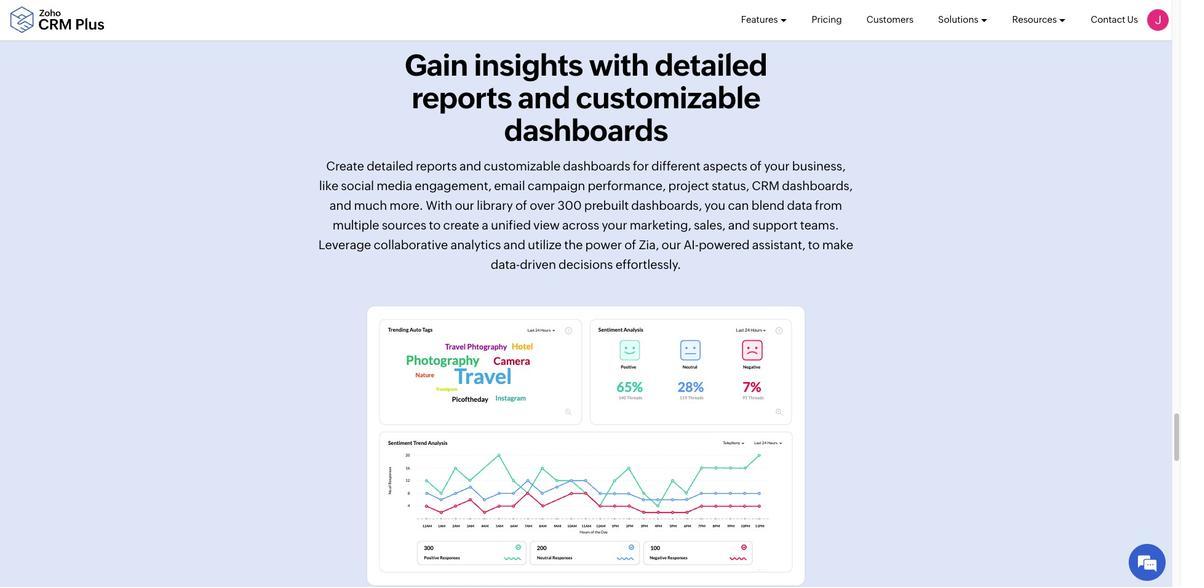 Task type: locate. For each thing, give the bounding box(es) containing it.
unified
[[491, 218, 531, 232]]

0 vertical spatial reports
[[412, 81, 512, 115]]

your up 'crm' at the right
[[764, 159, 790, 173]]

dashboards,
[[782, 178, 853, 192], [632, 198, 702, 212]]

1 vertical spatial to
[[808, 237, 820, 252]]

contact
[[1091, 14, 1126, 25]]

0 horizontal spatial detailed
[[367, 159, 414, 173]]

the
[[564, 237, 583, 252]]

features link
[[741, 0, 787, 39]]

gain
[[405, 48, 468, 83]]

assistant,
[[753, 237, 806, 252]]

gain insights with detailed reports and customizable dashboards
[[405, 48, 768, 148]]

detailed
[[655, 48, 768, 83], [367, 159, 414, 173]]

0 vertical spatial dashboards
[[504, 113, 668, 148]]

0 horizontal spatial of
[[516, 198, 527, 212]]

300
[[558, 198, 582, 212]]

1 vertical spatial dashboards,
[[632, 198, 702, 212]]

library
[[477, 198, 513, 212]]

driven
[[520, 257, 556, 271]]

dashboards inside "gain insights with detailed reports and customizable dashboards"
[[504, 113, 668, 148]]

features
[[741, 14, 778, 25]]

crm
[[752, 178, 780, 192]]

1 horizontal spatial of
[[625, 237, 637, 252]]

of left 'over'
[[516, 198, 527, 212]]

from
[[815, 198, 843, 212]]

0 horizontal spatial customizable
[[484, 159, 561, 173]]

your
[[764, 159, 790, 173], [602, 218, 628, 232]]

0 vertical spatial to
[[429, 218, 441, 232]]

0 vertical spatial your
[[764, 159, 790, 173]]

over
[[530, 198, 555, 212]]

0 vertical spatial our
[[455, 198, 474, 212]]

your down prebuilt
[[602, 218, 628, 232]]

multiple
[[333, 218, 379, 232]]

our left ai-
[[662, 237, 681, 252]]

1 vertical spatial reports
[[416, 159, 457, 173]]

of
[[750, 159, 762, 173], [516, 198, 527, 212], [625, 237, 637, 252]]

dashboards
[[504, 113, 668, 148], [563, 159, 631, 173]]

1 vertical spatial customizable
[[484, 159, 561, 173]]

to down teams.
[[808, 237, 820, 252]]

dashboards, down business,
[[782, 178, 853, 192]]

customizable
[[576, 81, 761, 115], [484, 159, 561, 173]]

power
[[586, 237, 622, 252]]

our up create
[[455, 198, 474, 212]]

0 horizontal spatial dashboards,
[[632, 198, 702, 212]]

1 horizontal spatial to
[[808, 237, 820, 252]]

1 vertical spatial detailed
[[367, 159, 414, 173]]

email
[[494, 178, 525, 192]]

support
[[753, 218, 798, 232]]

social
[[341, 178, 374, 192]]

like
[[319, 178, 339, 192]]

for
[[633, 159, 649, 173]]

our
[[455, 198, 474, 212], [662, 237, 681, 252]]

and inside "gain insights with detailed reports and customizable dashboards"
[[518, 81, 570, 115]]

can
[[728, 198, 749, 212]]

1 vertical spatial your
[[602, 218, 628, 232]]

of up 'crm' at the right
[[750, 159, 762, 173]]

1 vertical spatial of
[[516, 198, 527, 212]]

zoho crmplus logo image
[[9, 6, 105, 34]]

you
[[705, 198, 726, 212]]

solutions link
[[939, 0, 988, 39]]

reports inside create detailed reports and customizable dashboards for different aspects of your business, like social media engagement, email campaign performance, project status, crm dashboards, and much more. with our library of over 300 prebuilt dashboards, you can blend data from multiple sources to create a unified view across your marketing, sales, and support teams. leverage collaborative analytics and utilize the power of zia, our ai-powered assistant, to make data-driven decisions effortlessly.
[[416, 159, 457, 173]]

status,
[[712, 178, 750, 192]]

sources
[[382, 218, 427, 232]]

and
[[518, 81, 570, 115], [460, 159, 482, 173], [330, 198, 352, 212], [728, 218, 750, 232], [504, 237, 526, 252]]

much
[[354, 198, 387, 212]]

1 horizontal spatial your
[[764, 159, 790, 173]]

utilize
[[528, 237, 562, 252]]

of left zia,
[[625, 237, 637, 252]]

customizable inside create detailed reports and customizable dashboards for different aspects of your business, like social media engagement, email campaign performance, project status, crm dashboards, and much more. with our library of over 300 prebuilt dashboards, you can blend data from multiple sources to create a unified view across your marketing, sales, and support teams. leverage collaborative analytics and utilize the power of zia, our ai-powered assistant, to make data-driven decisions effortlessly.
[[484, 159, 561, 173]]

customers link
[[867, 0, 914, 39]]

to down with
[[429, 218, 441, 232]]

resources
[[1013, 14, 1057, 25]]

1 vertical spatial dashboards
[[563, 159, 631, 173]]

1 horizontal spatial our
[[662, 237, 681, 252]]

sales,
[[694, 218, 726, 232]]

teams.
[[801, 218, 840, 232]]

0 vertical spatial detailed
[[655, 48, 768, 83]]

1 horizontal spatial customizable
[[576, 81, 761, 115]]

1 horizontal spatial detailed
[[655, 48, 768, 83]]

1 vertical spatial our
[[662, 237, 681, 252]]

1 horizontal spatial dashboards,
[[782, 178, 853, 192]]

to
[[429, 218, 441, 232], [808, 237, 820, 252]]

reports
[[412, 81, 512, 115], [416, 159, 457, 173]]

dashboards, up marketing,
[[632, 198, 702, 212]]

0 vertical spatial customizable
[[576, 81, 761, 115]]

0 vertical spatial of
[[750, 159, 762, 173]]

2 horizontal spatial of
[[750, 159, 762, 173]]

aspects
[[703, 159, 748, 173]]



Task type: vqa. For each thing, say whether or not it's contained in the screenshot.
Existing on the top of the page
no



Task type: describe. For each thing, give the bounding box(es) containing it.
collaborative
[[374, 237, 448, 252]]

0 horizontal spatial our
[[455, 198, 474, 212]]

solutions
[[939, 14, 979, 25]]

more.
[[390, 198, 424, 212]]

with
[[426, 198, 453, 212]]

campaign
[[528, 178, 586, 192]]

customers
[[867, 14, 914, 25]]

business,
[[793, 159, 846, 173]]

detailed inside "gain insights with detailed reports and customizable dashboards"
[[655, 48, 768, 83]]

decisions
[[559, 257, 613, 271]]

powered
[[699, 237, 750, 252]]

media
[[377, 178, 413, 192]]

0 vertical spatial dashboards,
[[782, 178, 853, 192]]

blend
[[752, 198, 785, 212]]

create
[[326, 159, 364, 173]]

0 horizontal spatial to
[[429, 218, 441, 232]]

project
[[669, 178, 710, 192]]

insights
[[474, 48, 583, 83]]

different
[[652, 159, 701, 173]]

contact us
[[1091, 14, 1139, 25]]

us
[[1128, 14, 1139, 25]]

pricing link
[[812, 0, 842, 39]]

zia,
[[639, 237, 659, 252]]

resources link
[[1013, 0, 1067, 39]]

across
[[563, 218, 599, 232]]

with
[[589, 48, 649, 83]]

dashboards inside create detailed reports and customizable dashboards for different aspects of your business, like social media engagement, email campaign performance, project status, crm dashboards, and much more. with our library of over 300 prebuilt dashboards, you can blend data from multiple sources to create a unified view across your marketing, sales, and support teams. leverage collaborative analytics and utilize the power of zia, our ai-powered assistant, to make data-driven decisions effortlessly.
[[563, 159, 631, 173]]

pricing
[[812, 14, 842, 25]]

a
[[482, 218, 489, 232]]

marketing,
[[630, 218, 692, 232]]

engagement,
[[415, 178, 492, 192]]

make
[[823, 237, 854, 252]]

create detailed reports and customizable dashboards for different aspects of your business, like social media engagement, email campaign performance, project status, crm dashboards, and much more. with our library of over 300 prebuilt dashboards, you can blend data from multiple sources to create a unified view across your marketing, sales, and support teams. leverage collaborative analytics and utilize the power of zia, our ai-powered assistant, to make data-driven decisions effortlessly.
[[319, 159, 854, 271]]

view
[[534, 218, 560, 232]]

performance,
[[588, 178, 666, 192]]

data
[[787, 198, 813, 212]]

create
[[443, 218, 479, 232]]

prebuilt
[[585, 198, 629, 212]]

ai-
[[684, 237, 699, 252]]

detailed inside create detailed reports and customizable dashboards for different aspects of your business, like social media engagement, email campaign performance, project status, crm dashboards, and much more. with our library of over 300 prebuilt dashboards, you can blend data from multiple sources to create a unified view across your marketing, sales, and support teams. leverage collaborative analytics and utilize the power of zia, our ai-powered assistant, to make data-driven decisions effortlessly.
[[367, 159, 414, 173]]

analytics
[[451, 237, 501, 252]]

0 horizontal spatial your
[[602, 218, 628, 232]]

reports inside "gain insights with detailed reports and customizable dashboards"
[[412, 81, 512, 115]]

contact us link
[[1091, 0, 1139, 39]]

james peterson image
[[1148, 9, 1169, 31]]

effortlessly.
[[616, 257, 681, 271]]

2 vertical spatial of
[[625, 237, 637, 252]]

extensive reports image
[[366, 305, 806, 586]]

customizable inside "gain insights with detailed reports and customizable dashboards"
[[576, 81, 761, 115]]

data-
[[491, 257, 520, 271]]

leverage
[[319, 237, 371, 252]]



